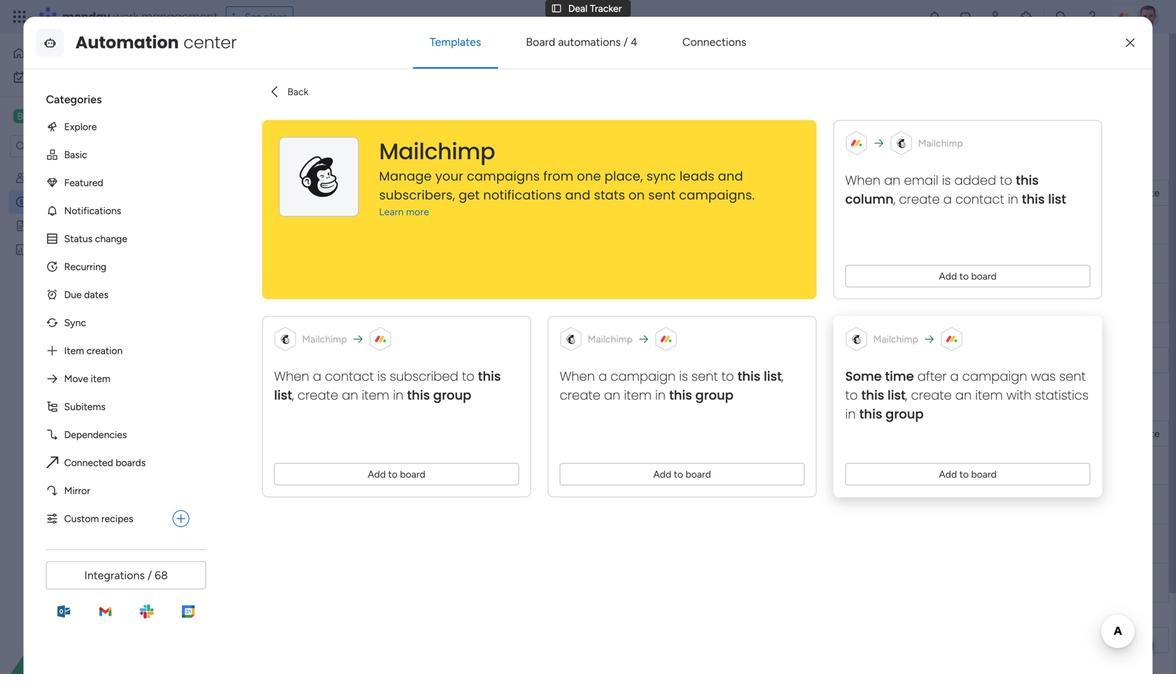 Task type: describe. For each thing, give the bounding box(es) containing it.
my for my work
[[32, 71, 46, 83]]

deal name 4
[[265, 460, 319, 472]]

lottie animation image
[[0, 533, 179, 674]]

days right the 31
[[873, 499, 893, 510]]

kanban button
[[291, 81, 344, 104]]

board automations / 4
[[526, 35, 638, 49]]

1 horizontal spatial deal tracker
[[213, 44, 350, 76]]

Search field
[[312, 120, 354, 139]]

, for , create an item in
[[782, 367, 784, 385]]

mirror option
[[35, 477, 201, 505]]

deal value
[[919, 187, 965, 199]]

days right 38 at the right bottom
[[874, 461, 894, 472]]

some
[[845, 367, 882, 385]]

2 24 from the top
[[1025, 499, 1036, 510]]

27 days
[[850, 298, 882, 309]]

Deal length field
[[831, 185, 888, 201]]

jan inside jan 21 earliest
[[1105, 351, 1122, 364]]

column information image for deal length
[[891, 187, 902, 198]]

see plans button
[[226, 6, 293, 27]]

closed won
[[241, 398, 318, 416]]

custom recipes option
[[35, 505, 167, 533]]

dec for dec 24, 2023
[[1093, 499, 1109, 510]]

Active Deals field
[[237, 157, 323, 175]]

Stage field
[[457, 185, 490, 201]]

68
[[155, 569, 168, 582]]

0 vertical spatial and
[[718, 167, 743, 185]]

recurring option
[[35, 253, 201, 281]]

dec for dec 17, 2023
[[1094, 460, 1110, 471]]

board for contact
[[971, 270, 997, 282]]

sales dashboard
[[33, 244, 106, 256]]

/ inside button
[[148, 569, 152, 582]]

leads
[[680, 167, 715, 185]]

place,
[[605, 167, 643, 185]]

length
[[856, 187, 884, 199]]

38 total days
[[839, 461, 894, 472]]

on
[[629, 186, 645, 204]]

add to board for is
[[653, 468, 711, 480]]

21
[[1124, 351, 1135, 364]]

get
[[459, 186, 480, 204]]

2 horizontal spatial tracker
[[590, 2, 622, 14]]

automations
[[558, 35, 621, 49]]

add for item
[[368, 468, 386, 480]]

a for when a contact is subscribed to
[[313, 367, 321, 385]]

see
[[245, 11, 262, 23]]

add to board for contact
[[939, 270, 997, 282]]

in for , create an item in this group
[[393, 386, 404, 404]]

value
[[940, 187, 965, 199]]

public dashboard image
[[15, 243, 28, 256]]

2 jan 24 from the top
[[1008, 499, 1036, 510]]

added
[[955, 171, 996, 189]]

, for , create an item in this group
[[292, 386, 294, 404]]

monday work management
[[62, 9, 218, 25]]

$122,000
[[922, 258, 961, 270]]

column
[[845, 190, 894, 208]]

my work option
[[8, 66, 170, 88]]

1 vertical spatial tracker
[[268, 44, 350, 76]]

notifications
[[64, 205, 121, 217]]

Contacts field
[[645, 185, 692, 201]]

basic crm
[[32, 110, 87, 123]]

0 vertical spatial deal tracker
[[568, 2, 622, 14]]

days for 35.667 days
[[872, 351, 893, 363]]

0 horizontal spatial this group
[[669, 386, 734, 404]]

item
[[64, 345, 84, 357]]

move item
[[64, 373, 110, 385]]

, create an item with statistics in
[[845, 386, 1089, 423]]

item for , create an item in this group
[[362, 386, 390, 404]]

2 deal creation date field from the top
[[1076, 426, 1163, 441]]

from
[[543, 167, 574, 185]]

back button
[[262, 80, 314, 103]]

total for 38
[[852, 461, 872, 472]]

name for 3
[[286, 297, 310, 309]]

learn
[[379, 206, 404, 218]]

creation for 1st the deal creation date field from the top
[[1102, 187, 1138, 199]]

17, for dec 17, 2023 earliest
[[1111, 631, 1123, 644]]

my work link
[[8, 66, 170, 88]]

help button
[[1105, 634, 1154, 657]]

due
[[64, 289, 82, 301]]

status change option
[[35, 225, 201, 253]]

won inside field
[[289, 398, 318, 416]]

an right length
[[884, 171, 901, 189]]

basic for basic
[[64, 149, 87, 161]]

high
[[767, 297, 788, 309]]

1 horizontal spatial this list
[[862, 386, 906, 404]]

3
[[313, 297, 318, 309]]

integrations / 68 button
[[46, 561, 206, 589]]

column information image
[[1052, 187, 1063, 198]]

management
[[141, 9, 218, 25]]

dec for dec 17, 2023 earliest
[[1090, 631, 1108, 644]]

campaign for is
[[611, 367, 676, 385]]

home option
[[8, 42, 170, 64]]

1 deal creation date field from the top
[[1076, 185, 1163, 201]]

1 leilani krause from the top
[[643, 297, 698, 308]]

create for , create an item in this group
[[298, 386, 338, 404]]

add to board for item
[[368, 468, 426, 480]]

column information image for contacts
[[714, 187, 725, 198]]

deal length
[[835, 187, 884, 199]]

board automations / 4 button
[[509, 25, 654, 59]]

in inside , create an item with statistics in
[[845, 405, 856, 423]]

subitems
[[64, 401, 106, 413]]

2023 for dec 17, 2023
[[1125, 460, 1146, 471]]

2 leilani from the top
[[643, 460, 668, 471]]

due dates option
[[35, 281, 201, 309]]

1 vertical spatial jan
[[1008, 460, 1023, 471]]

workspace image
[[13, 109, 27, 124]]

days for 33 days
[[863, 258, 882, 270]]

explore option
[[35, 113, 201, 141]]

0 horizontal spatial and
[[565, 186, 591, 204]]

app banner image mailchimp image
[[297, 154, 341, 199]]

see plans
[[245, 11, 287, 23]]

b
[[17, 110, 23, 122]]

statistics
[[1035, 386, 1089, 404]]

learn more link
[[379, 205, 780, 219]]

31 total days
[[840, 499, 893, 510]]

subscribers,
[[379, 186, 455, 204]]

total for 31
[[851, 499, 871, 510]]

mailchimp manage your campaigns from one place, sync leads and subscribers, get notifications and stats on sent campaigns. learn more
[[379, 136, 755, 218]]

subscribed
[[390, 367, 459, 385]]

automation
[[75, 31, 179, 54]]

your
[[435, 167, 464, 185]]

2023 for dec 17, 2023 earliest
[[1126, 631, 1150, 644]]

board
[[526, 35, 555, 49]]

crm
[[62, 110, 87, 123]]

templates button
[[413, 25, 498, 59]]

stage
[[461, 187, 487, 199]]

new
[[218, 124, 238, 135]]

closed
[[241, 398, 285, 416]]

1 horizontal spatial won
[[464, 460, 484, 472]]

dependencies option
[[35, 421, 201, 449]]

campaigns.
[[679, 186, 755, 204]]

monday marketplace image
[[1020, 10, 1034, 24]]

help
[[1117, 639, 1142, 653]]

Search in workspace field
[[29, 138, 117, 154]]

featured
[[64, 177, 103, 189]]

33
[[850, 258, 860, 270]]

connected boards
[[64, 457, 146, 469]]

deal name 1
[[265, 219, 317, 231]]

in for , create a contact in this list
[[1008, 190, 1019, 208]]

some time
[[845, 367, 914, 385]]

notifications
[[483, 186, 562, 204]]

this inside this column
[[1016, 171, 1039, 189]]

deal
[[241, 124, 259, 135]]

more
[[406, 206, 429, 218]]

Closed Won field
[[237, 398, 321, 416]]

24,
[[1111, 499, 1124, 510]]

1 leilani from the top
[[643, 297, 668, 308]]

1 horizontal spatial when
[[560, 367, 595, 385]]

2023 for dec 24, 2023
[[1126, 499, 1147, 510]]

, for , create an item with statistics in
[[906, 386, 908, 404]]

notifications option
[[35, 197, 201, 225]]

deal name 3
[[265, 297, 318, 309]]

categories
[[46, 93, 102, 106]]

date for 1st the deal creation date field from the top
[[1140, 187, 1160, 199]]

table
[[257, 86, 280, 98]]

dependencies
[[64, 429, 127, 441]]

after
[[918, 367, 947, 385]]

this column
[[845, 171, 1039, 208]]

1 vertical spatial 4
[[313, 460, 319, 472]]

update feed image
[[958, 10, 972, 24]]

earliest inside jan 21 earliest
[[1106, 360, 1133, 370]]

board for is
[[686, 468, 711, 480]]

kanban
[[301, 86, 334, 98]]

recurring
[[64, 261, 107, 273]]

work for my
[[48, 71, 69, 83]]

plans
[[264, 11, 287, 23]]

in for , create an item in
[[655, 386, 666, 404]]

add for contact
[[939, 270, 957, 282]]

mirror
[[64, 485, 90, 497]]

workspace selection element
[[13, 108, 89, 125]]



Task type: locate. For each thing, give the bounding box(es) containing it.
negotiation
[[447, 297, 500, 309]]

notifications image
[[928, 10, 942, 24]]

home link
[[8, 42, 170, 64]]

board activity image
[[1022, 52, 1039, 69]]

1 deal creation date from the top
[[1080, 187, 1160, 199]]

an down $270,000
[[956, 386, 972, 404]]

sent
[[648, 186, 676, 204], [692, 367, 718, 385], [1060, 367, 1086, 385]]

1 vertical spatial dec
[[1093, 499, 1109, 510]]

search everything image
[[1054, 10, 1068, 24]]

basic inside option
[[64, 149, 87, 161]]

manage
[[379, 167, 432, 185]]

2023
[[1125, 460, 1146, 471], [1126, 499, 1147, 510], [1126, 631, 1150, 644]]

this group down when a campaign is sent to this list
[[669, 386, 734, 404]]

name down closed won field
[[286, 460, 310, 472]]

center
[[183, 31, 237, 54]]

3 name from the top
[[286, 460, 310, 472]]

contact up the , create an item in this group
[[325, 367, 374, 385]]

basic for basic crm
[[32, 110, 59, 123]]

1 column information image from the left
[[714, 187, 725, 198]]

27
[[850, 298, 860, 309]]

2 campaign from the left
[[962, 367, 1028, 385]]

2 vertical spatial tracker
[[55, 196, 86, 208]]

add to board button for is
[[560, 463, 805, 485]]

create for , create a contact in this list
[[899, 190, 940, 208]]

help image
[[1085, 10, 1099, 24]]

deal tracker inside list box
[[33, 196, 86, 208]]

2 vertical spatial dec
[[1090, 631, 1108, 644]]

this inside this list
[[478, 367, 501, 385]]

tracker down featured
[[55, 196, 86, 208]]

item for , create an item in
[[624, 386, 652, 404]]

deal tracker down my contacts
[[33, 196, 86, 208]]

2 horizontal spatial group
[[886, 405, 924, 423]]

a
[[944, 190, 952, 208], [313, 367, 321, 385], [599, 367, 607, 385], [950, 367, 959, 385]]

item inside option
[[91, 373, 110, 385]]

connected boards option
[[35, 449, 201, 477]]

1 vertical spatial work
[[48, 71, 69, 83]]

creation for 1st the deal creation date field from the bottom
[[1102, 428, 1138, 440]]

name left the 3
[[286, 297, 310, 309]]

1 vertical spatial basic
[[64, 149, 87, 161]]

0 vertical spatial contact
[[956, 190, 1005, 208]]

0 vertical spatial krause
[[671, 297, 698, 308]]

/ left 68
[[148, 569, 152, 582]]

column information image down leads
[[714, 187, 725, 198]]

dec 17, 2023 earliest
[[1090, 631, 1150, 650]]

1 vertical spatial date
[[1140, 428, 1160, 440]]

integrations
[[84, 569, 145, 582]]

active deals
[[241, 157, 320, 175]]

1 24 from the top
[[1025, 460, 1036, 471]]

1 horizontal spatial contacts
[[648, 187, 689, 199]]

email
[[904, 171, 939, 189]]

deal creation date field up dec 17, 2023
[[1076, 426, 1163, 441]]

1 vertical spatial leilani krause
[[643, 460, 698, 471]]

column information image
[[714, 187, 725, 198], [891, 187, 902, 198]]

4 down closed won field
[[313, 460, 319, 472]]

1 vertical spatial my
[[33, 172, 46, 184]]

in down when a contact is subscribed to
[[393, 386, 404, 404]]

0 horizontal spatial basic
[[32, 110, 59, 123]]

35.667
[[840, 351, 869, 363]]

an for , create an item with statistics in
[[956, 386, 972, 404]]

earliest inside dec 17, 2023 earliest
[[1106, 640, 1133, 650]]

when an email is added to
[[845, 171, 1016, 189]]

to inside the after a campaign was sent to
[[845, 386, 858, 404]]

0 vertical spatial total
[[852, 461, 872, 472]]

in left "date"
[[1008, 190, 1019, 208]]

1 vertical spatial contacts
[[648, 187, 689, 199]]

0 horizontal spatial deal tracker
[[33, 196, 86, 208]]

deal creation date up dec 17, 2023
[[1080, 428, 1160, 440]]

deal creation date right column information icon
[[1080, 187, 1160, 199]]

, inside , create an item with statistics in
[[906, 386, 908, 404]]

2 vertical spatial 2023
[[1126, 631, 1150, 644]]

0 vertical spatial this group
[[669, 386, 734, 404]]

lottie animation element
[[0, 533, 179, 674]]

sent for when a campaign is sent to this list
[[692, 367, 718, 385]]

1 vertical spatial and
[[565, 186, 591, 204]]

basic right workspace image
[[32, 110, 59, 123]]

create inside , create an item with statistics in
[[911, 386, 952, 404]]

1 horizontal spatial contact
[[956, 190, 1005, 208]]

in down when a campaign is sent to this list
[[655, 386, 666, 404]]

0 vertical spatial 2023
[[1125, 460, 1146, 471]]

creation
[[1102, 187, 1138, 199], [87, 345, 123, 357], [1102, 428, 1138, 440]]

categories list box
[[35, 80, 212, 533]]

, create an item in
[[560, 367, 784, 404]]

leilani
[[643, 297, 668, 308], [643, 460, 668, 471]]

4
[[631, 35, 638, 49], [313, 460, 319, 472]]

create for , create an item with statistics in
[[911, 386, 952, 404]]

public board image
[[15, 219, 28, 232]]

Close Date field
[[993, 185, 1048, 201]]

when for column
[[845, 171, 881, 189]]

when for list
[[274, 367, 309, 385]]

1 horizontal spatial basic
[[64, 149, 87, 161]]

tracker up automations
[[590, 2, 622, 14]]

deal creation date for 1st the deal creation date field from the top
[[1080, 187, 1160, 199]]

days for 27 days
[[863, 298, 882, 309]]

new deal
[[218, 124, 259, 135]]

column information image right length
[[891, 187, 902, 198]]

contacts inside contacts field
[[648, 187, 689, 199]]

0 vertical spatial creation
[[1102, 187, 1138, 199]]

1 horizontal spatial tracker
[[268, 44, 350, 76]]

list
[[1048, 190, 1066, 208], [764, 367, 782, 385], [274, 386, 292, 404], [888, 386, 906, 404]]

0 horizontal spatial contact
[[325, 367, 374, 385]]

0 vertical spatial won
[[289, 398, 318, 416]]

add to board button for contact
[[845, 265, 1091, 287]]

dec up dec 24, 2023
[[1094, 460, 1110, 471]]

name left 1
[[286, 219, 310, 231]]

group down subscribed
[[433, 386, 471, 404]]

1 name from the top
[[286, 219, 310, 231]]

2 horizontal spatial sent
[[1060, 367, 1086, 385]]

integrations / 68
[[84, 569, 168, 582]]

1 vertical spatial deal tracker
[[213, 44, 350, 76]]

1 vertical spatial total
[[851, 499, 871, 510]]

1 vertical spatial 24
[[1025, 499, 1036, 510]]

1 horizontal spatial this group
[[860, 405, 924, 423]]

stats
[[594, 186, 625, 204]]

days right "33"
[[863, 258, 882, 270]]

subitems option
[[35, 393, 201, 421]]

dates
[[84, 289, 108, 301]]

Owner field
[[551, 185, 588, 201]]

1 vertical spatial /
[[148, 569, 152, 582]]

campaign inside the after a campaign was sent to
[[962, 367, 1028, 385]]

0 horizontal spatial 4
[[313, 460, 319, 472]]

1 earliest from the top
[[1106, 360, 1133, 370]]

1 campaign from the left
[[611, 367, 676, 385]]

work inside option
[[48, 71, 69, 83]]

0 vertical spatial deal creation date
[[1080, 187, 1160, 199]]

17, inside dec 17, 2023 earliest
[[1111, 631, 1123, 644]]

my left featured
[[33, 172, 46, 184]]

custom recipes
[[64, 513, 133, 525]]

date for 1st the deal creation date field from the bottom
[[1140, 428, 1160, 440]]

Deal creation date field
[[1076, 185, 1163, 201], [1076, 426, 1163, 441]]

0 vertical spatial work
[[113, 9, 138, 25]]

status change
[[64, 233, 127, 245]]

list box
[[0, 163, 179, 451]]

is for item
[[377, 367, 386, 385]]

deal
[[568, 2, 588, 14], [213, 44, 262, 76], [317, 187, 336, 198], [835, 187, 854, 199], [919, 187, 938, 199], [1080, 187, 1099, 199], [33, 196, 52, 208], [265, 219, 284, 231], [265, 297, 284, 309], [1080, 428, 1099, 440], [265, 460, 284, 472]]

item down when a contact is subscribed to
[[362, 386, 390, 404]]

4 right automations
[[631, 35, 638, 49]]

Deal Value field
[[915, 185, 968, 201]]

35.667 days
[[840, 351, 893, 363]]

deal creation date for 1st the deal creation date field from the bottom
[[1080, 428, 1160, 440]]

2 deal creation date from the top
[[1080, 428, 1160, 440]]

explore
[[64, 121, 97, 133]]

1 vertical spatial deal creation date
[[1080, 428, 1160, 440]]

tracker up back
[[268, 44, 350, 76]]

2 leilani krause from the top
[[643, 460, 698, 471]]

contact
[[956, 190, 1005, 208], [325, 367, 374, 385]]

$119,000
[[923, 460, 960, 472]]

1 horizontal spatial 4
[[631, 35, 638, 49]]

my inside option
[[32, 71, 46, 83]]

item for , create an item with statistics in
[[975, 386, 1003, 404]]

deal tracker up automations
[[568, 2, 622, 14]]

an down when a contact is subscribed to
[[342, 386, 358, 404]]

when a contact is subscribed to
[[274, 367, 478, 385]]

my down home
[[32, 71, 46, 83]]

my for my contacts
[[33, 172, 46, 184]]

dashboard
[[58, 244, 106, 256]]

0 vertical spatial jan
[[1105, 351, 1122, 364]]

1 vertical spatial krause
[[671, 460, 698, 471]]

1 horizontal spatial column information image
[[891, 187, 902, 198]]

v2 search image
[[302, 122, 312, 137]]

1 vertical spatial creation
[[87, 345, 123, 357]]

2 horizontal spatial is
[[942, 171, 951, 189]]

option
[[0, 166, 179, 168]]

2 vertical spatial name
[[286, 460, 310, 472]]

invite members image
[[989, 10, 1003, 24]]

, for , create a contact in this list
[[894, 190, 896, 208]]

1 vertical spatial deal creation date field
[[1076, 426, 1163, 441]]

2 column information image from the left
[[891, 187, 902, 198]]

0 horizontal spatial when
[[274, 367, 309, 385]]

2 vertical spatial deal tracker
[[33, 196, 86, 208]]

a inside the after a campaign was sent to
[[950, 367, 959, 385]]

/ inside button
[[624, 35, 628, 49]]

0 vertical spatial name
[[286, 219, 310, 231]]

item creation option
[[35, 337, 201, 365]]

creation inside option
[[87, 345, 123, 357]]

featured option
[[35, 169, 201, 197]]

name for 4
[[286, 460, 310, 472]]

2 vertical spatial creation
[[1102, 428, 1138, 440]]

1 krause from the top
[[671, 297, 698, 308]]

filter board by anything image
[[476, 121, 493, 138]]

38
[[839, 461, 850, 472]]

deal creation date
[[1080, 187, 1160, 199], [1080, 428, 1160, 440]]

my work
[[32, 71, 69, 83]]

work up automation
[[113, 9, 138, 25]]

item right move
[[91, 373, 110, 385]]

1 horizontal spatial campaign
[[962, 367, 1028, 385]]

4 inside button
[[631, 35, 638, 49]]

an down when a campaign is sent to this list
[[604, 386, 621, 404]]

group down when a campaign is sent to this list
[[696, 386, 734, 404]]

an inside the , create an item in
[[604, 386, 621, 404]]

total right the 31
[[851, 499, 871, 510]]

after a campaign was sent to
[[845, 367, 1086, 404]]

sent for after a campaign was sent to
[[1060, 367, 1086, 385]]

days right 27
[[863, 298, 882, 309]]

2 krause from the top
[[671, 460, 698, 471]]

and up campaigns.
[[718, 167, 743, 185]]

work up categories
[[48, 71, 69, 83]]

dec 24, 2023
[[1093, 499, 1147, 510]]

2 earliest from the top
[[1106, 640, 1133, 650]]

basic inside the workspace selection "element"
[[32, 110, 59, 123]]

0 vertical spatial leilani krause
[[643, 297, 698, 308]]

jan
[[1105, 351, 1122, 364], [1008, 460, 1023, 471], [1008, 499, 1023, 510]]

0 vertical spatial basic
[[32, 110, 59, 123]]

jan 21 earliest
[[1105, 351, 1135, 370]]

add to board button for item
[[274, 463, 519, 485]]

1 horizontal spatial is
[[679, 367, 688, 385]]

0 vertical spatial date
[[1140, 187, 1160, 199]]

create inside the , create an item in
[[560, 386, 601, 404]]

board
[[971, 270, 997, 282], [400, 468, 426, 480], [686, 468, 711, 480], [971, 468, 997, 480]]

1 date from the top
[[1140, 187, 1160, 199]]

home
[[31, 47, 58, 59]]

1 vertical spatial earliest
[[1106, 640, 1133, 650]]

create for , create an item in
[[560, 386, 601, 404]]

creation right column information icon
[[1102, 187, 1138, 199]]

name for 1
[[286, 219, 310, 231]]

0 vertical spatial leilani
[[643, 297, 668, 308]]

mailchimp inside mailchimp manage your campaigns from one place, sync leads and subscribers, get notifications and stats on sent campaigns. learn more
[[379, 136, 495, 167]]

a for after a campaign was sent to
[[950, 367, 959, 385]]

and up learn more link
[[565, 186, 591, 204]]

2 horizontal spatial when
[[845, 171, 881, 189]]

item left with
[[975, 386, 1003, 404]]

campaign for was
[[962, 367, 1028, 385]]

0 vertical spatial 17,
[[1112, 460, 1123, 471]]

connected
[[64, 457, 113, 469]]

0 vertical spatial earliest
[[1106, 360, 1133, 370]]

sent inside mailchimp manage your campaigns from one place, sync leads and subscribers, get notifications and stats on sent campaigns. learn more
[[648, 186, 676, 204]]

move
[[64, 373, 88, 385]]

contacts
[[49, 172, 89, 184], [648, 187, 689, 199]]

sent inside the after a campaign was sent to
[[1060, 367, 1086, 385]]

0 horizontal spatial campaign
[[611, 367, 676, 385]]

basic up my contacts
[[64, 149, 87, 161]]

basic
[[32, 110, 59, 123], [64, 149, 87, 161]]

in inside the , create an item in
[[655, 386, 666, 404]]

0 horizontal spatial sent
[[648, 186, 676, 204]]

0 vertical spatial dec
[[1094, 460, 1110, 471]]

sync option
[[35, 309, 201, 337]]

due dates
[[64, 289, 108, 301]]

None field
[[831, 426, 888, 441]]

0 horizontal spatial won
[[289, 398, 318, 416]]

0 horizontal spatial column information image
[[714, 187, 725, 198]]

jan 24
[[1008, 460, 1036, 471], [1008, 499, 1036, 510]]

contact down added
[[956, 190, 1005, 208]]

, inside the , create an item in
[[782, 367, 784, 385]]

item
[[91, 373, 110, 385], [362, 386, 390, 404], [624, 386, 652, 404], [975, 386, 1003, 404]]

my inside list box
[[33, 172, 46, 184]]

1 vertical spatial name
[[286, 297, 310, 309]]

days up some time
[[872, 351, 893, 363]]

1 vertical spatial 2023
[[1126, 499, 1147, 510]]

this group down time
[[860, 405, 924, 423]]

a for when a campaign is sent to this list
[[599, 367, 607, 385]]

item inside , create an item with statistics in
[[975, 386, 1003, 404]]

, create an item in this group
[[292, 386, 471, 404]]

select product image
[[13, 10, 27, 24]]

1 vertical spatial 17,
[[1111, 631, 1123, 644]]

deal tracker up back button
[[213, 44, 350, 76]]

basic option
[[35, 141, 201, 169]]

categories heading
[[35, 80, 201, 113]]

2 date from the top
[[1140, 428, 1160, 440]]

connections
[[682, 35, 747, 49]]

1 vertical spatial leilani
[[643, 460, 668, 471]]

back
[[287, 86, 309, 98]]

0 vertical spatial /
[[624, 35, 628, 49]]

automation center
[[75, 31, 237, 54]]

krause
[[671, 297, 698, 308], [671, 460, 698, 471]]

owner
[[555, 187, 584, 199]]

main table button
[[212, 81, 291, 104]]

2 vertical spatial jan
[[1008, 499, 1023, 510]]

17, for dec 17, 2023
[[1112, 460, 1123, 471]]

dec left 24,
[[1093, 499, 1109, 510]]

2023 inside dec 17, 2023 earliest
[[1126, 631, 1150, 644]]

in down some
[[845, 405, 856, 423]]

earliest
[[1106, 360, 1133, 370], [1106, 640, 1133, 650]]

1 vertical spatial contact
[[325, 367, 374, 385]]

0 horizontal spatial tracker
[[55, 196, 86, 208]]

contacts down sync
[[648, 187, 689, 199]]

0 horizontal spatial is
[[377, 367, 386, 385]]

$270,000
[[920, 351, 963, 363]]

item down when a campaign is sent to this list
[[624, 386, 652, 404]]

move item option
[[35, 365, 201, 393]]

deals
[[284, 157, 320, 175]]

1 horizontal spatial sent
[[692, 367, 718, 385]]

work for monday
[[113, 9, 138, 25]]

boards
[[116, 457, 146, 469]]

contacts down search in workspace field
[[49, 172, 89, 184]]

an inside , create an item with statistics in
[[956, 386, 972, 404]]

custom
[[64, 513, 99, 525]]

0 vertical spatial deal creation date field
[[1076, 185, 1163, 201]]

0 vertical spatial 24
[[1025, 460, 1036, 471]]

0 horizontal spatial /
[[148, 569, 152, 582]]

dec inside dec 17, 2023 earliest
[[1090, 631, 1108, 644]]

Deal Tracker field
[[209, 44, 353, 76]]

add for is
[[653, 468, 672, 480]]

dec left help
[[1090, 631, 1108, 644]]

0 vertical spatial jan 24
[[1008, 460, 1036, 471]]

angle down image
[[271, 124, 278, 135]]

creation up dec 17, 2023
[[1102, 428, 1138, 440]]

item inside the , create an item in
[[624, 386, 652, 404]]

sales
[[33, 244, 56, 256]]

0 horizontal spatial group
[[433, 386, 471, 404]]

/ right automations
[[624, 35, 628, 49]]

creation right 'item'
[[87, 345, 123, 357]]

0 vertical spatial 4
[[631, 35, 638, 49]]

1 vertical spatial won
[[464, 460, 484, 472]]

sync
[[64, 317, 86, 329]]

1 horizontal spatial /
[[624, 35, 628, 49]]

an
[[884, 171, 901, 189], [342, 386, 358, 404], [604, 386, 621, 404], [956, 386, 972, 404]]

1 vertical spatial jan 24
[[1008, 499, 1036, 510]]

group
[[433, 386, 471, 404], [696, 386, 734, 404], [886, 405, 924, 423]]

group down time
[[886, 405, 924, 423]]

won
[[289, 398, 318, 416], [464, 460, 484, 472]]

33 days
[[850, 258, 882, 270]]

31
[[840, 499, 849, 510]]

when
[[845, 171, 881, 189], [274, 367, 309, 385], [560, 367, 595, 385]]

total right 38 at the right bottom
[[852, 461, 872, 472]]

my contacts
[[33, 172, 89, 184]]

1 horizontal spatial group
[[696, 386, 734, 404]]

0 horizontal spatial this list
[[274, 367, 501, 404]]

an for , create an item in
[[604, 386, 621, 404]]

an for , create an item in this group
[[342, 386, 358, 404]]

1 jan 24 from the top
[[1008, 460, 1036, 471]]

0 vertical spatial my
[[32, 71, 46, 83]]

tracker inside list box
[[55, 196, 86, 208]]

terry turtle image
[[1137, 6, 1159, 28]]

main table
[[234, 86, 280, 98]]

deal creation date field right column information icon
[[1076, 185, 1163, 201]]

board for item
[[400, 468, 426, 480]]

close date
[[997, 187, 1045, 199]]

0 vertical spatial contacts
[[49, 172, 89, 184]]

close
[[997, 187, 1021, 199]]

sync
[[647, 167, 676, 185]]

is for contact
[[942, 171, 951, 189]]

templates
[[430, 35, 481, 49]]

2 name from the top
[[286, 297, 310, 309]]

1 horizontal spatial work
[[113, 9, 138, 25]]

was
[[1031, 367, 1056, 385]]

0 horizontal spatial contacts
[[49, 172, 89, 184]]

list box containing my contacts
[[0, 163, 179, 451]]

2 horizontal spatial deal tracker
[[568, 2, 622, 14]]



Task type: vqa. For each thing, say whether or not it's contained in the screenshot.
the top 'Help'
no



